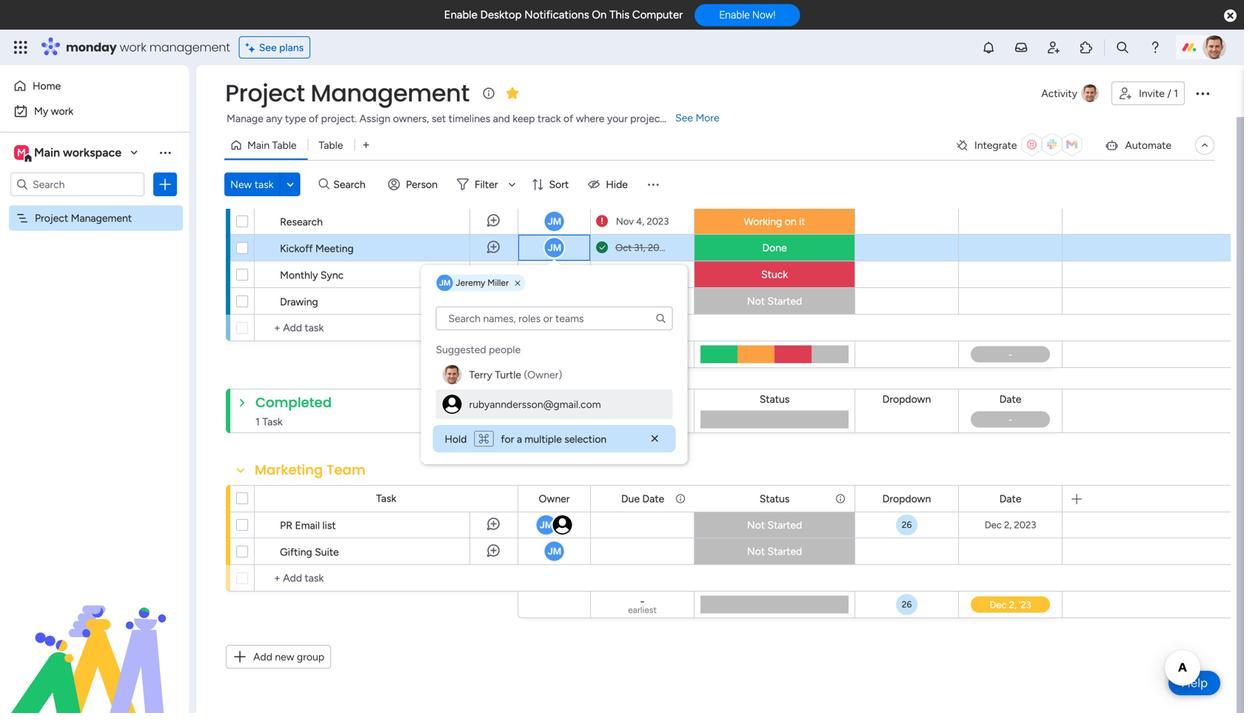 Task type: locate. For each thing, give the bounding box(es) containing it.
desktop
[[480, 8, 522, 21]]

due date down close icon
[[622, 493, 665, 505]]

1 vertical spatial task
[[376, 492, 396, 505]]

-
[[640, 595, 645, 608]]

angle down image
[[287, 179, 294, 190]]

email
[[295, 519, 320, 532]]

work right my
[[51, 105, 73, 117]]

see plans button
[[239, 36, 311, 59]]

dropdown
[[883, 393, 932, 406], [883, 493, 932, 505]]

new task button
[[224, 173, 280, 196]]

Search in workspace field
[[31, 176, 124, 193]]

status for 1st status field from the bottom
[[760, 493, 790, 505]]

close image
[[648, 432, 663, 446]]

do
[[275, 157, 293, 176]]

1 dropdown from the top
[[883, 393, 932, 406]]

0 vertical spatial date field
[[996, 391, 1026, 407]]

work right monday
[[120, 39, 146, 56]]

1 vertical spatial nov
[[609, 410, 630, 423]]

owner field down "for a multiple selection"
[[535, 491, 574, 507]]

2 + add task text field from the top
[[262, 570, 511, 588]]

automate button
[[1099, 133, 1178, 157]]

+ Add task text field
[[262, 319, 511, 337], [262, 570, 511, 588]]

due date up nov 4, 2023
[[622, 189, 665, 202]]

enable inside button
[[720, 9, 750, 21]]

meeting
[[316, 242, 354, 255]]

v2 overdue deadline image
[[596, 214, 608, 229], [596, 294, 608, 308]]

2 vertical spatial started
[[768, 545, 803, 558]]

[object object] element
[[436, 360, 673, 390], [436, 390, 673, 419]]

2 status field from the top
[[756, 491, 794, 507]]

0 vertical spatial status
[[760, 393, 790, 406]]

jeremy miller image left the jeremy
[[437, 275, 453, 291]]

task for team
[[376, 492, 396, 505]]

add
[[253, 651, 272, 663]]

Project Management field
[[222, 77, 473, 110]]

0 horizontal spatial see
[[259, 41, 277, 54]]

1 horizontal spatial table
[[319, 139, 343, 152]]

monthly
[[280, 269, 318, 282]]

enable desktop notifications on this computer
[[444, 8, 683, 21]]

column information image for due date
[[675, 493, 687, 505]]

1 owner from the top
[[539, 189, 570, 202]]

1 vertical spatial project
[[35, 212, 68, 224]]

jeremy miller image
[[543, 237, 566, 259], [437, 275, 453, 291]]

main right the workspace image
[[34, 146, 60, 160]]

2023 inside nov 29, 2023 earliest
[[650, 410, 676, 423]]

1 vertical spatial see
[[676, 112, 693, 124]]

computer
[[633, 8, 683, 21]]

management down search in workspace field at the top of the page
[[71, 212, 132, 224]]

0 vertical spatial started
[[768, 295, 803, 307]]

0 vertical spatial due date field
[[618, 187, 668, 203]]

0 vertical spatial 26
[[902, 520, 912, 530]]

2 enable from the left
[[720, 9, 750, 21]]

people
[[489, 343, 521, 356]]

project management list box
[[0, 203, 189, 431]]

2 due from the top
[[622, 493, 640, 505]]

v2 overdue deadline image up 'v2 done deadline' icon
[[596, 214, 608, 229]]

0 vertical spatial + add task text field
[[262, 319, 511, 337]]

None search field
[[436, 307, 673, 330]]

suggested people row
[[436, 336, 521, 357]]

Search for content search field
[[436, 307, 673, 330]]

main for main table
[[247, 139, 270, 152]]

management up assign
[[311, 77, 470, 110]]

project up any
[[225, 77, 305, 110]]

0 horizontal spatial project management
[[35, 212, 132, 224]]

dapulse close image
[[1225, 9, 1237, 24]]

of right track
[[564, 112, 574, 125]]

task for do
[[376, 189, 396, 201]]

suite
[[315, 546, 339, 559]]

0 vertical spatial work
[[120, 39, 146, 56]]

project management up "project." at the left top
[[225, 77, 470, 110]]

1 v2 overdue deadline image from the top
[[596, 214, 608, 229]]

Date field
[[996, 391, 1026, 407], [996, 491, 1026, 507]]

0 horizontal spatial work
[[51, 105, 73, 117]]

0 vertical spatial status field
[[756, 391, 794, 407]]

plans
[[279, 41, 304, 54]]

0 vertical spatial owner
[[539, 189, 570, 202]]

suggested
[[436, 343, 486, 356]]

project management down search in workspace field at the top of the page
[[35, 212, 132, 224]]

0 vertical spatial options image
[[1194, 84, 1212, 102]]

1 date field from the top
[[996, 391, 1026, 407]]

for
[[501, 433, 514, 446]]

1 vertical spatial v2 overdue deadline image
[[596, 294, 608, 308]]

owners,
[[393, 112, 429, 125]]

nov for 29,
[[609, 410, 630, 423]]

notifications image
[[982, 40, 996, 55]]

2023 right 31,
[[648, 242, 670, 254]]

0 vertical spatial dropdown
[[883, 393, 932, 406]]

[object object] element up rubyanndersson@gmail.com
[[436, 360, 673, 390]]

main up to
[[247, 139, 270, 152]]

my work link
[[9, 99, 180, 123]]

0 horizontal spatial table
[[272, 139, 297, 152]]

remove from favorites image
[[505, 86, 520, 100]]

1 horizontal spatial management
[[311, 77, 470, 110]]

3 not started from the top
[[747, 545, 803, 558]]

started for drawing
[[768, 295, 803, 307]]

1 vertical spatial owner
[[539, 493, 570, 505]]

1 horizontal spatial options image
[[1194, 84, 1212, 102]]

2023 right 4,
[[647, 216, 669, 227]]

1 vertical spatial not started
[[747, 519, 803, 532]]

[object object] element down (owner)
[[436, 390, 673, 419]]

1 horizontal spatial see
[[676, 112, 693, 124]]

1 horizontal spatial project
[[225, 77, 305, 110]]

0 horizontal spatial column information image
[[675, 493, 687, 505]]

1 vertical spatial started
[[768, 519, 803, 532]]

options image
[[1194, 84, 1212, 102], [158, 177, 173, 192]]

workspace image
[[14, 144, 29, 161]]

1 vertical spatial dropdown field
[[879, 491, 935, 507]]

2 [object object] element from the top
[[436, 390, 673, 419]]

type
[[285, 112, 306, 125]]

column information image
[[675, 493, 687, 505], [835, 493, 847, 505]]

main inside "workspace selection" element
[[34, 146, 60, 160]]

nov inside nov 29, 2023 earliest
[[609, 410, 630, 423]]

invite / 1
[[1139, 87, 1179, 100]]

Due Date field
[[618, 187, 668, 203], [618, 491, 668, 507]]

v2 overdue deadline image left jan
[[596, 294, 608, 308]]

1 due date field from the top
[[618, 187, 668, 203]]

alert
[[433, 425, 676, 453]]

1 vertical spatial dropdown
[[883, 493, 932, 505]]

team
[[327, 461, 366, 480]]

search image
[[655, 313, 667, 325]]

on
[[592, 8, 607, 21]]

2 task from the top
[[376, 492, 396, 505]]

started
[[768, 295, 803, 307], [768, 519, 803, 532], [768, 545, 803, 558]]

0 vertical spatial task
[[376, 189, 396, 201]]

1 [object object] element from the top
[[436, 360, 673, 390]]

(owner)
[[524, 369, 563, 381]]

1 horizontal spatial main
[[247, 139, 270, 152]]

management inside list box
[[71, 212, 132, 224]]

a
[[517, 433, 522, 446]]

0 vertical spatial see
[[259, 41, 277, 54]]

due
[[622, 189, 640, 202], [622, 493, 640, 505]]

dialog
[[421, 265, 688, 465]]

1 status from the top
[[760, 393, 790, 406]]

31,
[[634, 242, 646, 254]]

terry turtle image
[[1203, 36, 1227, 59]]

[object object] element containing rubyanndersson@gmail.com
[[436, 390, 673, 419]]

owner down "for a multiple selection"
[[539, 493, 570, 505]]

2 v2 overdue deadline image from the top
[[596, 294, 608, 308]]

1 horizontal spatial of
[[564, 112, 574, 125]]

2 owner field from the top
[[535, 491, 574, 507]]

1 vertical spatial + add task text field
[[262, 570, 511, 588]]

1 task from the top
[[376, 189, 396, 201]]

0 horizontal spatial enable
[[444, 8, 478, 21]]

set
[[432, 112, 446, 125]]

select product image
[[13, 40, 28, 55]]

owner right arrow down icon
[[539, 189, 570, 202]]

option
[[0, 205, 189, 208]]

1 26 from the top
[[902, 520, 912, 530]]

options image down workspace options icon
[[158, 177, 173, 192]]

0 horizontal spatial main
[[34, 146, 60, 160]]

2 dropdown from the top
[[883, 493, 932, 505]]

0 vertical spatial jeremy miller image
[[543, 237, 566, 259]]

stands.
[[667, 112, 700, 125]]

2023 for 4,
[[647, 216, 669, 227]]

1 vertical spatial owner field
[[535, 491, 574, 507]]

1 column information image from the left
[[675, 493, 687, 505]]

owner field right arrow down icon
[[535, 187, 574, 203]]

0 vertical spatial earliest
[[628, 420, 657, 430]]

1 vertical spatial jeremy miller image
[[437, 275, 453, 291]]

1 + add task text field from the top
[[262, 319, 511, 337]]

filter button
[[451, 173, 521, 196]]

nov 4, 2023
[[616, 216, 669, 227]]

due date field up nov 4, 2023
[[618, 187, 668, 203]]

1 horizontal spatial work
[[120, 39, 146, 56]]

1 vertical spatial status
[[760, 493, 790, 505]]

earliest inside nov 29, 2023 earliest
[[628, 420, 657, 430]]

2023
[[647, 216, 669, 227], [648, 242, 670, 254], [650, 410, 676, 423], [1015, 519, 1037, 531]]

2 vertical spatial not
[[747, 545, 765, 558]]

1 horizontal spatial column information image
[[835, 493, 847, 505]]

options image right 1
[[1194, 84, 1212, 102]]

list box
[[433, 307, 676, 419]]

1 not from the top
[[747, 295, 765, 307]]

work inside option
[[51, 105, 73, 117]]

automate
[[1126, 139, 1172, 152]]

1 earliest from the top
[[628, 420, 657, 430]]

1 enable from the left
[[444, 8, 478, 21]]

dec 2, 2023
[[985, 519, 1037, 531]]

3 started from the top
[[768, 545, 803, 558]]

more
[[696, 112, 720, 124]]

1 vertical spatial management
[[71, 212, 132, 224]]

nov left 4,
[[616, 216, 634, 227]]

2 due date from the top
[[622, 493, 665, 505]]

0 vertical spatial owner field
[[535, 187, 574, 203]]

dapulse x slim image
[[515, 279, 520, 288]]

pr email list
[[280, 519, 336, 532]]

any
[[266, 112, 283, 125]]

0 vertical spatial due date
[[622, 189, 665, 202]]

1 vertical spatial status field
[[756, 491, 794, 507]]

main table button
[[224, 133, 308, 157]]

table down "project." at the left top
[[319, 139, 343, 152]]

nov for 4,
[[616, 216, 634, 227]]

1 due date from the top
[[622, 189, 665, 202]]

invite
[[1139, 87, 1165, 100]]

due date
[[622, 189, 665, 202], [622, 493, 665, 505]]

project down search in workspace field at the top of the page
[[35, 212, 68, 224]]

0 vertical spatial not started
[[747, 295, 803, 307]]

see left more
[[676, 112, 693, 124]]

1 due from the top
[[622, 189, 640, 202]]

owner
[[539, 189, 570, 202], [539, 493, 570, 505]]

2 not from the top
[[747, 519, 765, 532]]

marketing team
[[255, 461, 366, 480]]

tree grid
[[436, 336, 673, 419]]

1 vertical spatial due
[[622, 493, 640, 505]]

main
[[247, 139, 270, 152], [34, 146, 60, 160]]

enable now!
[[720, 9, 776, 21]]

completed
[[256, 393, 332, 412]]

0 horizontal spatial project
[[35, 212, 68, 224]]

1 vertical spatial earliest
[[628, 605, 657, 616]]

list box containing suggested people
[[433, 307, 676, 419]]

terry turtle (owner)
[[469, 369, 563, 381]]

Owner field
[[535, 187, 574, 203], [535, 491, 574, 507]]

1 vertical spatial project management
[[35, 212, 132, 224]]

of right type
[[309, 112, 319, 125]]

workspace selection element
[[14, 144, 124, 163]]

jeremy miller image left 'v2 done deadline' icon
[[543, 237, 566, 259]]

on
[[785, 215, 797, 228]]

task
[[255, 178, 274, 191]]

1 table from the left
[[272, 139, 297, 152]]

see for see plans
[[259, 41, 277, 54]]

enable left now! on the right of page
[[720, 9, 750, 21]]

0 vertical spatial management
[[311, 77, 470, 110]]

Status field
[[756, 391, 794, 407], [756, 491, 794, 507]]

1 vertical spatial not
[[747, 519, 765, 532]]

2 column information image from the left
[[835, 493, 847, 505]]

1 vertical spatial options image
[[158, 177, 173, 192]]

enable for enable now!
[[720, 9, 750, 21]]

0 vertical spatial due
[[622, 189, 640, 202]]

0 vertical spatial nov
[[616, 216, 634, 227]]

monday work management
[[66, 39, 230, 56]]

2023 right the 29,
[[650, 410, 676, 423]]

see left plans
[[259, 41, 277, 54]]

0 vertical spatial v2 overdue deadline image
[[596, 214, 608, 229]]

status
[[760, 393, 790, 406], [760, 493, 790, 505]]

0 horizontal spatial management
[[71, 212, 132, 224]]

not
[[747, 295, 765, 307], [747, 519, 765, 532], [747, 545, 765, 558]]

table up do
[[272, 139, 297, 152]]

1 vertical spatial due date
[[622, 493, 665, 505]]

oct 31, 2023
[[616, 242, 670, 254]]

2 status from the top
[[760, 493, 790, 505]]

suggested people
[[436, 343, 521, 356]]

see inside 'button'
[[259, 41, 277, 54]]

main inside main table button
[[247, 139, 270, 152]]

work
[[120, 39, 146, 56], [51, 105, 73, 117]]

Dropdown field
[[879, 391, 935, 407], [879, 491, 935, 507]]

1 not started from the top
[[747, 295, 803, 307]]

arrow down image
[[503, 176, 521, 193]]

due date for first due date field from the top
[[622, 189, 665, 202]]

1 started from the top
[[768, 295, 803, 307]]

due date field down close icon
[[618, 491, 668, 507]]

1 vertical spatial due date field
[[618, 491, 668, 507]]

my
[[34, 105, 48, 117]]

not started
[[747, 295, 803, 307], [747, 519, 803, 532], [747, 545, 803, 558]]

not started for drawing
[[747, 295, 803, 307]]

[object object] element containing terry turtle
[[436, 360, 673, 390]]

collapse board header image
[[1199, 139, 1211, 151]]

0 horizontal spatial of
[[309, 112, 319, 125]]

nov
[[616, 216, 634, 227], [609, 410, 630, 423]]

new
[[230, 178, 252, 191]]

date
[[643, 189, 665, 202], [1000, 393, 1022, 406], [643, 493, 665, 505], [1000, 493, 1022, 505]]

To Do field
[[251, 157, 296, 176]]

0 horizontal spatial options image
[[158, 177, 173, 192]]

marketing
[[255, 461, 323, 480]]

1 horizontal spatial project management
[[225, 77, 470, 110]]

main for main workspace
[[34, 146, 60, 160]]

2023 right 2,
[[1015, 519, 1037, 531]]

0 vertical spatial dropdown field
[[879, 391, 935, 407]]

1 vertical spatial date field
[[996, 491, 1026, 507]]

1 horizontal spatial enable
[[720, 9, 750, 21]]

table button
[[308, 133, 354, 157]]

2 vertical spatial not started
[[747, 545, 803, 558]]

enable left the desktop
[[444, 8, 478, 21]]

2 26 from the top
[[902, 599, 912, 610]]

0 vertical spatial not
[[747, 295, 765, 307]]

1 vertical spatial 26
[[902, 599, 912, 610]]

track
[[538, 112, 561, 125]]

nov left the 29,
[[609, 410, 630, 423]]

1 vertical spatial work
[[51, 105, 73, 117]]

3 not from the top
[[747, 545, 765, 558]]

0 horizontal spatial jeremy miller image
[[437, 275, 453, 291]]



Task type: describe. For each thing, give the bounding box(es) containing it.
not for gifting suite
[[747, 545, 765, 558]]

oct
[[616, 242, 632, 254]]

multiple
[[525, 433, 562, 446]]

rubyanndersson@gmail.com
[[469, 398, 601, 411]]

it
[[799, 215, 806, 228]]

Marketing Team field
[[251, 461, 369, 480]]

project management inside list box
[[35, 212, 132, 224]]

see plans
[[259, 41, 304, 54]]

work for monday
[[120, 39, 146, 56]]

kickoff
[[280, 242, 313, 255]]

see for see more
[[676, 112, 693, 124]]

for a multiple selection
[[499, 433, 607, 446]]

project.
[[321, 112, 357, 125]]

add new group button
[[226, 645, 331, 669]]

not for drawing
[[747, 295, 765, 307]]

jeremy miller
[[456, 277, 509, 288]]

see more
[[676, 112, 720, 124]]

work for my
[[51, 105, 73, 117]]

working
[[744, 215, 783, 228]]

dialog containing suggested people
[[421, 265, 688, 465]]

main workspace
[[34, 146, 122, 160]]

where
[[576, 112, 605, 125]]

v2 search image
[[319, 176, 330, 193]]

to
[[255, 157, 271, 176]]

0 vertical spatial project
[[225, 77, 305, 110]]

my work option
[[9, 99, 180, 123]]

alert containing hold
[[433, 425, 676, 453]]

management
[[149, 39, 230, 56]]

2 table from the left
[[319, 139, 343, 152]]

not started for gifting suite
[[747, 545, 803, 558]]

project inside list box
[[35, 212, 68, 224]]

activity
[[1042, 87, 1078, 100]]

help image
[[1148, 40, 1163, 55]]

pr
[[280, 519, 293, 532]]

new
[[275, 651, 294, 663]]

tree grid containing suggested people
[[436, 336, 673, 419]]

2 date field from the top
[[996, 491, 1026, 507]]

v2 overdue deadline image for drawing
[[596, 294, 608, 308]]

started for gifting suite
[[768, 545, 803, 558]]

4,
[[636, 216, 645, 227]]

project
[[631, 112, 664, 125]]

integrate button
[[950, 130, 1093, 161]]

sort button
[[526, 173, 578, 196]]

now!
[[753, 9, 776, 21]]

this
[[610, 8, 630, 21]]

invite / 1 button
[[1112, 81, 1185, 105]]

new task
[[230, 178, 274, 191]]

search everything image
[[1116, 40, 1131, 55]]

home option
[[9, 74, 180, 98]]

2 not started from the top
[[747, 519, 803, 532]]

drawing
[[280, 296, 318, 308]]

help button
[[1169, 671, 1221, 696]]

status for 1st status field from the top of the page
[[760, 393, 790, 406]]

dec
[[985, 519, 1002, 531]]

2 of from the left
[[564, 112, 574, 125]]

lottie animation image
[[0, 564, 189, 713]]

monday marketplace image
[[1079, 40, 1094, 55]]

show board description image
[[480, 86, 498, 101]]

2 started from the top
[[768, 519, 803, 532]]

m
[[17, 146, 26, 159]]

gifting
[[280, 546, 312, 559]]

enable for enable desktop notifications on this computer
[[444, 8, 478, 21]]

manage any type of project. assign owners, set timelines and keep track of where your project stands.
[[227, 112, 700, 125]]

Completed field
[[252, 393, 336, 412]]

your
[[607, 112, 628, 125]]

Search field
[[330, 174, 374, 195]]

2 due date field from the top
[[618, 491, 668, 507]]

help
[[1182, 676, 1208, 691]]

person button
[[382, 173, 447, 196]]

- earliest
[[628, 595, 657, 616]]

miller
[[488, 277, 509, 288]]

group
[[297, 651, 325, 663]]

assign
[[360, 112, 391, 125]]

menu image
[[646, 177, 661, 192]]

to do
[[255, 157, 293, 176]]

2023 for 31,
[[648, 242, 670, 254]]

jan 9
[[631, 295, 654, 307]]

9
[[649, 295, 654, 307]]

add new group
[[253, 651, 325, 663]]

2 earliest from the top
[[628, 605, 657, 616]]

keep
[[513, 112, 535, 125]]

stuck
[[762, 268, 788, 281]]

list
[[323, 519, 336, 532]]

activity button
[[1036, 81, 1106, 105]]

home
[[33, 80, 61, 92]]

add view image
[[363, 140, 369, 151]]

workspace
[[63, 146, 122, 160]]

29,
[[633, 410, 648, 423]]

turtle
[[495, 369, 522, 381]]

integrate
[[975, 139, 1018, 152]]

main table
[[247, 139, 297, 152]]

2023 for 2,
[[1015, 519, 1037, 531]]

2023 for 29,
[[650, 410, 676, 423]]

and
[[493, 112, 510, 125]]

2 owner from the top
[[539, 493, 570, 505]]

workspace options image
[[158, 145, 173, 160]]

1 owner field from the top
[[535, 187, 574, 203]]

jan
[[631, 295, 646, 307]]

column information image for status
[[835, 493, 847, 505]]

1 of from the left
[[309, 112, 319, 125]]

jeremy
[[456, 277, 485, 288]]

research
[[280, 216, 323, 228]]

/
[[1168, 87, 1172, 100]]

invite members image
[[1047, 40, 1062, 55]]

my work
[[34, 105, 73, 117]]

v2 overdue deadline image for research
[[596, 214, 608, 229]]

v2 done deadline image
[[596, 241, 608, 255]]

lottie animation element
[[0, 564, 189, 713]]

due date for 1st due date field from the bottom of the page
[[622, 493, 665, 505]]

hide button
[[582, 173, 637, 196]]

kickoff meeting
[[280, 242, 354, 255]]

update feed image
[[1014, 40, 1029, 55]]

2 dropdown field from the top
[[879, 491, 935, 507]]

done
[[763, 242, 787, 254]]

hold
[[445, 433, 470, 446]]

0 vertical spatial project management
[[225, 77, 470, 110]]

due for first due date field from the top
[[622, 189, 640, 202]]

filter
[[475, 178, 498, 191]]

working on it
[[744, 215, 806, 228]]

timelines
[[449, 112, 491, 125]]

due for 1st due date field from the bottom of the page
[[622, 493, 640, 505]]

1 horizontal spatial jeremy miller image
[[543, 237, 566, 259]]

selection
[[565, 433, 607, 446]]

manage
[[227, 112, 264, 125]]

1 dropdown field from the top
[[879, 391, 935, 407]]

1 status field from the top
[[756, 391, 794, 407]]

enable now! button
[[695, 4, 800, 26]]

sync
[[321, 269, 344, 282]]

person
[[406, 178, 438, 191]]

terry
[[469, 369, 493, 381]]

monday
[[66, 39, 117, 56]]



Task type: vqa. For each thing, say whether or not it's contained in the screenshot.
'2023' corresponding to 4,
yes



